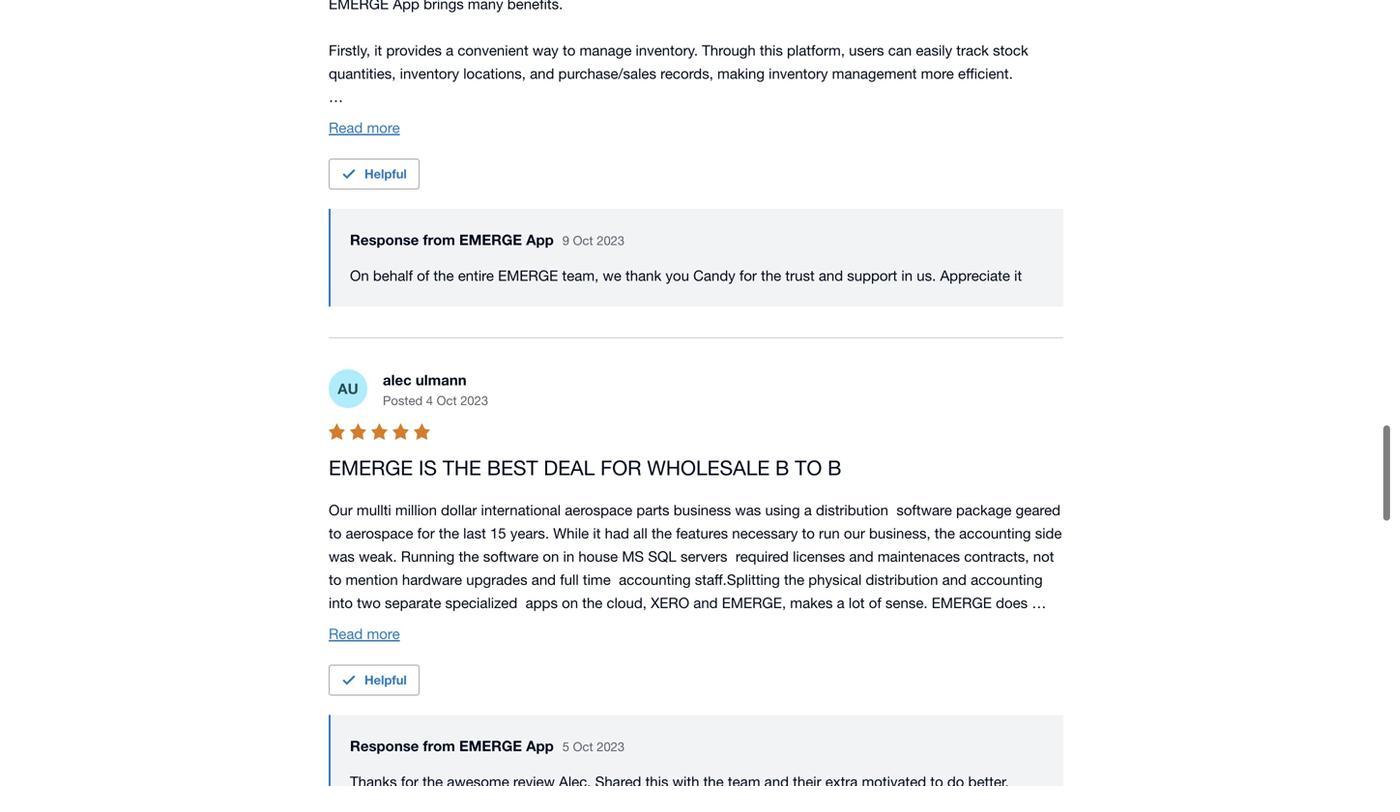 Task type: vqa. For each thing, say whether or not it's contained in the screenshot.
12 BUTTON
no



Task type: locate. For each thing, give the bounding box(es) containing it.
0 vertical spatial aerospace
[[565, 492, 633, 508]]

wholesale
[[647, 446, 770, 470]]

and left their
[[765, 763, 789, 780]]

emerge right entire
[[498, 257, 558, 274]]

behalf
[[373, 257, 413, 274]]

0 vertical spatial was
[[735, 492, 761, 508]]

1 horizontal spatial on
[[562, 584, 578, 601]]

with left my
[[582, 677, 609, 694]]

features
[[676, 515, 728, 532], [969, 631, 1021, 648]]

and inside thanks for the awesome review alec. shared this with the team and their extra motivated to do better.
[[765, 763, 789, 780]]

shared
[[595, 763, 641, 780]]

2 vertical spatial for
[[401, 763, 419, 780]]

we down serial
[[755, 654, 774, 671]]

and up sales on the bottom of page
[[694, 584, 718, 601]]

0 vertical spatial response
[[350, 221, 419, 239]]

response
[[843, 654, 903, 671]]

and right "trust"
[[819, 257, 843, 274]]

for right candy
[[740, 257, 757, 274]]

0 vertical spatial distribution
[[816, 492, 889, 508]]

2 app from the top
[[526, 728, 554, 745]]

our
[[844, 515, 865, 532]]

with right this at the bottom left of page
[[673, 763, 699, 780]]

paying
[[438, 677, 481, 694]]

0 horizontal spatial when
[[361, 677, 396, 694]]

1 b from the left
[[776, 446, 789, 470]]

1 vertical spatial aerospace
[[346, 515, 413, 532]]

1 horizontal spatial b
[[828, 446, 842, 470]]

on down the full in the left bottom of the page
[[562, 584, 578, 601]]

in left us.
[[902, 257, 913, 274]]

0 vertical spatial on
[[543, 538, 559, 555]]

best
[[487, 446, 538, 470]]

software down 15
[[483, 538, 539, 555]]

was right 'i'
[[408, 677, 434, 694]]

couple
[[880, 631, 923, 648]]

dollar
[[441, 492, 477, 508]]

1 vertical spatial is
[[450, 654, 460, 671]]

in inside our mullti million dollar international aerospace parts business was using a distribution  software package geared to aerospace for the last 15 years. while it had all the features necessary to run our business, the accounting side was weak. running the software on in house ms sql servers  required licenses and maintenaces contracts, not to mention hardware upgrades and full time  accounting staff.splitting the physical distribution and accounting into two separate specialized  apps on the cloud, xero and emerge, makes a lot of sense. emerge does everything we need. transactions flow from quotes to sales orders, to purchase orders, receipt, shipping and invoicing.it is very flexible and customizable. raw materials and serial numbers are a couple of the features we needed. emerge is saving us thousands of dollars a month and  we get faster response when we need help than when i was paying 10 times more with my old system.
[[563, 538, 575, 555]]

1 vertical spatial 2023
[[460, 383, 488, 398]]

emerge up 'i'
[[385, 654, 446, 671]]

1 vertical spatial for
[[417, 515, 435, 532]]

2023 down ulmann
[[460, 383, 488, 398]]

1 vertical spatial from
[[580, 608, 609, 625]]

for inside our mullti million dollar international aerospace parts business was using a distribution  software package geared to aerospace for the last 15 years. while it had all the features necessary to run our business, the accounting side was weak. running the software on in house ms sql servers  required licenses and maintenaces contracts, not to mention hardware upgrades and full time  accounting staff.splitting the physical distribution and accounting into two separate specialized  apps on the cloud, xero and emerge, makes a lot of sense. emerge does everything we need. transactions flow from quotes to sales orders, to purchase orders, receipt, shipping and invoicing.it is very flexible and customizable. raw materials and serial numbers are a couple of the features we needed. emerge is saving us thousands of dollars a month and  we get faster response when we need help than when i was paying 10 times more with my old system.
[[417, 515, 435, 532]]

of up my
[[601, 654, 614, 671]]

using
[[765, 492, 800, 508]]

is
[[403, 631, 413, 648], [450, 654, 460, 671]]

helpful button
[[329, 149, 419, 180], [329, 655, 419, 686]]

oct inside response from emerge app 9 oct 2023
[[573, 223, 593, 238]]

ulmann
[[416, 362, 467, 379]]

response up "thanks"
[[350, 728, 419, 745]]

5
[[563, 729, 570, 744]]

posted
[[383, 383, 423, 398]]

1 vertical spatial with
[[673, 763, 699, 780]]

distribution
[[816, 492, 889, 508], [866, 561, 938, 578]]

1 vertical spatial read more
[[329, 615, 400, 632]]

from
[[423, 221, 455, 239], [580, 608, 609, 625], [423, 728, 455, 745]]

1 vertical spatial it
[[593, 515, 601, 532]]

while
[[553, 515, 589, 532]]

response for thanks
[[350, 728, 419, 745]]

response from emerge app 5 oct 2023
[[350, 728, 625, 745]]

thanks
[[350, 763, 397, 780]]

it left had
[[593, 515, 601, 532]]

on
[[543, 538, 559, 555], [562, 584, 578, 601]]

system.
[[661, 677, 711, 694]]

to down the xero
[[662, 608, 675, 625]]

0 horizontal spatial with
[[582, 677, 609, 694]]

from for review
[[423, 728, 455, 745]]

licenses
[[793, 538, 845, 555]]

1 app from the top
[[526, 221, 554, 239]]

a
[[804, 492, 812, 508], [837, 584, 845, 601], [868, 631, 876, 648], [665, 654, 673, 671]]

2023 inside response from emerge app 5 oct 2023
[[597, 729, 625, 744]]

my
[[613, 677, 632, 694]]

1 horizontal spatial it
[[1014, 257, 1022, 274]]

0 vertical spatial features
[[676, 515, 728, 532]]

oct for entire
[[573, 223, 593, 238]]

0 horizontal spatial b
[[776, 446, 789, 470]]

is left very
[[403, 631, 413, 648]]

0 vertical spatial more
[[367, 109, 400, 126]]

to
[[795, 446, 822, 470]]

0 vertical spatial read
[[329, 109, 363, 126]]

emerge is the best deal for wholesale b to b
[[329, 446, 842, 470]]

0 vertical spatial 2023
[[597, 223, 625, 238]]

than
[[329, 677, 357, 694]]

aerospace up had
[[565, 492, 633, 508]]

0 horizontal spatial on
[[543, 538, 559, 555]]

1 vertical spatial response
[[350, 728, 419, 745]]

are
[[844, 631, 864, 648]]

2 helpful from the top
[[365, 663, 407, 678]]

when down couple
[[907, 654, 942, 671]]

2023 for emerge
[[597, 223, 625, 238]]

emerge up mullti
[[329, 446, 413, 470]]

2 read more from the top
[[329, 615, 400, 632]]

full
[[560, 561, 579, 578]]

0 vertical spatial software
[[897, 492, 952, 508]]

you
[[666, 257, 689, 274]]

response up behalf
[[350, 221, 419, 239]]

with inside our mullti million dollar international aerospace parts business was using a distribution  software package geared to aerospace for the last 15 years. while it had all the features necessary to run our business, the accounting side was weak. running the software on in house ms sql servers  required licenses and maintenaces contracts, not to mention hardware upgrades and full time  accounting staff.splitting the physical distribution and accounting into two separate specialized  apps on the cloud, xero and emerge, makes a lot of sense. emerge does everything we need. transactions flow from quotes to sales orders, to purchase orders, receipt, shipping and invoicing.it is very flexible and customizable. raw materials and serial numbers are a couple of the features we needed. emerge is saving us thousands of dollars a month and  we get faster response when we need help than when i was paying 10 times more with my old system.
[[582, 677, 609, 694]]

emerge
[[459, 221, 522, 239], [498, 257, 558, 274], [329, 446, 413, 470], [932, 584, 992, 601], [385, 654, 446, 671], [459, 728, 522, 745]]

and left serial
[[716, 631, 741, 648]]

0 vertical spatial with
[[582, 677, 609, 694]]

to up "into"
[[329, 561, 342, 578]]

orders, down emerge, at bottom right
[[716, 608, 762, 625]]

2 vertical spatial 2023
[[597, 729, 625, 744]]

emerge,
[[722, 584, 786, 601]]

their
[[793, 763, 821, 780]]

accounting up contracts,
[[959, 515, 1031, 532]]

2023 up the shared
[[597, 729, 625, 744]]

it inside our mullti million dollar international aerospace parts business was using a distribution  software package geared to aerospace for the last 15 years. while it had all the features necessary to run our business, the accounting side was weak. running the software on in house ms sql servers  required licenses and maintenaces contracts, not to mention hardware upgrades and full time  accounting staff.splitting the physical distribution and accounting into two separate specialized  apps on the cloud, xero and emerge, makes a lot of sense. emerge does everything we need. transactions flow from quotes to sales orders, to purchase orders, receipt, shipping and invoicing.it is very flexible and customizable. raw materials and serial numbers are a couple of the features we needed. emerge is saving us thousands of dollars a month and  we get faster response when we need help than when i was paying 10 times more with my old system.
[[593, 515, 601, 532]]

2 orders, from the left
[[847, 608, 892, 625]]

sense.
[[886, 584, 928, 601]]

needed.
[[329, 654, 381, 671]]

oct right 4
[[437, 383, 457, 398]]

was left weak. on the left bottom of page
[[329, 538, 355, 555]]

0 vertical spatial oct
[[573, 223, 593, 238]]

cloud,
[[607, 584, 647, 601]]

software
[[897, 492, 952, 508], [483, 538, 539, 555]]

more inside our mullti million dollar international aerospace parts business was using a distribution  software package geared to aerospace for the last 15 years. while it had all the features necessary to run our business, the accounting side was weak. running the software on in house ms sql servers  required licenses and maintenaces contracts, not to mention hardware upgrades and full time  accounting staff.splitting the physical distribution and accounting into two separate specialized  apps on the cloud, xero and emerge, makes a lot of sense. emerge does everything we need. transactions flow from quotes to sales orders, to purchase orders, receipt, shipping and invoicing.it is very flexible and customizable. raw materials and serial numbers are a couple of the features we needed. emerge is saving us thousands of dollars a month and  we get faster response when we need help than when i was paying 10 times more with my old system.
[[545, 677, 578, 694]]

into
[[329, 584, 353, 601]]

to up serial
[[766, 608, 779, 625]]

transactions
[[463, 608, 545, 625]]

2 helpful button from the top
[[329, 655, 419, 686]]

on down while
[[543, 538, 559, 555]]

the left "trust"
[[761, 257, 782, 274]]

1 vertical spatial more
[[367, 615, 400, 632]]

0 vertical spatial for
[[740, 257, 757, 274]]

of right behalf
[[417, 257, 430, 274]]

2023 right 9 on the left of page
[[597, 223, 625, 238]]

more
[[367, 109, 400, 126], [367, 615, 400, 632], [545, 677, 578, 694]]

side
[[1035, 515, 1062, 532]]

run
[[819, 515, 840, 532]]

the left team
[[704, 763, 724, 780]]

features up need on the right bottom
[[969, 631, 1021, 648]]

from inside our mullti million dollar international aerospace parts business was using a distribution  software package geared to aerospace for the last 15 years. while it had all the features necessary to run our business, the accounting side was weak. running the software on in house ms sql servers  required licenses and maintenaces contracts, not to mention hardware upgrades and full time  accounting staff.splitting the physical distribution and accounting into two separate specialized  apps on the cloud, xero and emerge, makes a lot of sense. emerge does everything we need. transactions flow from quotes to sales orders, to purchase orders, receipt, shipping and invoicing.it is very flexible and customizable. raw materials and serial numbers are a couple of the features we needed. emerge is saving us thousands of dollars a month and  we get faster response when we need help than when i was paying 10 times more with my old system.
[[580, 608, 609, 625]]

response
[[350, 221, 419, 239], [350, 728, 419, 745]]

0 vertical spatial helpful button
[[329, 149, 419, 180]]

2 response from the top
[[350, 728, 419, 745]]

response from emerge app 9 oct 2023
[[350, 221, 625, 239]]

1 vertical spatial read more button
[[329, 612, 400, 636]]

response for on
[[350, 221, 419, 239]]

purchase
[[783, 608, 843, 625]]

we up help
[[1025, 631, 1044, 648]]

it
[[1014, 257, 1022, 274], [593, 515, 601, 532]]

0 vertical spatial when
[[907, 654, 942, 671]]

read more
[[329, 109, 400, 126], [329, 615, 400, 632]]

software up business,
[[897, 492, 952, 508]]

0 vertical spatial read more
[[329, 109, 400, 126]]

au
[[338, 370, 358, 388]]

0 horizontal spatial in
[[563, 538, 575, 555]]

is up 'paying' at the bottom left
[[450, 654, 460, 671]]

2 read more button from the top
[[329, 612, 400, 636]]

distribution up the sense.
[[866, 561, 938, 578]]

with inside thanks for the awesome review alec. shared this with the team and their extra motivated to do better.
[[673, 763, 699, 780]]

0 vertical spatial app
[[526, 221, 554, 239]]

1 horizontal spatial in
[[902, 257, 913, 274]]

0 horizontal spatial orders,
[[716, 608, 762, 625]]

1 horizontal spatial orders,
[[847, 608, 892, 625]]

to left run
[[802, 515, 815, 532]]

app left 9 on the left of page
[[526, 221, 554, 239]]

a left lot
[[837, 584, 845, 601]]

two
[[357, 584, 381, 601]]

and down "does"
[[1008, 608, 1032, 625]]

0 vertical spatial read more button
[[329, 106, 400, 129]]

0 vertical spatial in
[[902, 257, 913, 274]]

0 horizontal spatial aerospace
[[346, 515, 413, 532]]

1 vertical spatial helpful button
[[329, 655, 419, 686]]

1 horizontal spatial is
[[450, 654, 460, 671]]

2023 inside response from emerge app 9 oct 2023
[[597, 223, 625, 238]]

for right "thanks"
[[401, 763, 419, 780]]

when left 'i'
[[361, 677, 396, 694]]

1 horizontal spatial when
[[907, 654, 942, 671]]

extra
[[826, 763, 858, 780]]

helpful
[[365, 157, 407, 172], [365, 663, 407, 678]]

in up the full in the left bottom of the page
[[563, 538, 575, 555]]

1 horizontal spatial was
[[408, 677, 434, 694]]

house
[[579, 538, 618, 555]]

1 vertical spatial in
[[563, 538, 575, 555]]

features down business
[[676, 515, 728, 532]]

a right "using"
[[804, 492, 812, 508]]

0 horizontal spatial is
[[403, 631, 413, 648]]

us.
[[917, 257, 936, 274]]

the up maintenaces on the bottom right
[[935, 515, 955, 532]]

lot
[[849, 584, 865, 601]]

the right all
[[652, 515, 672, 532]]

2 vertical spatial more
[[545, 677, 578, 694]]

a down materials
[[665, 654, 673, 671]]

the
[[434, 257, 454, 274], [761, 257, 782, 274], [439, 515, 459, 532], [652, 515, 672, 532], [935, 515, 955, 532], [459, 538, 479, 555], [784, 561, 805, 578], [582, 584, 603, 601], [944, 631, 965, 648], [423, 763, 443, 780], [704, 763, 724, 780]]

1 vertical spatial oct
[[437, 383, 457, 398]]

and down our in the bottom of the page
[[849, 538, 874, 555]]

accounting up "does"
[[971, 561, 1043, 578]]

everything
[[329, 608, 396, 625]]

emerge up shipping
[[932, 584, 992, 601]]

1 horizontal spatial with
[[673, 763, 699, 780]]

0 vertical spatial helpful
[[365, 157, 407, 172]]

app
[[526, 221, 554, 239], [526, 728, 554, 745]]

1 vertical spatial software
[[483, 538, 539, 555]]

the down time
[[582, 584, 603, 601]]

1 vertical spatial was
[[329, 538, 355, 555]]

aerospace up weak. on the left bottom of page
[[346, 515, 413, 532]]

orders,
[[716, 608, 762, 625], [847, 608, 892, 625]]

oct right 9 on the left of page
[[573, 223, 593, 238]]

oct
[[573, 223, 593, 238], [437, 383, 457, 398], [573, 729, 593, 744]]

1 vertical spatial app
[[526, 728, 554, 745]]

to left do
[[931, 763, 943, 780]]

when
[[907, 654, 942, 671], [361, 677, 396, 694]]

oct right 5
[[573, 729, 593, 744]]

0 horizontal spatial it
[[593, 515, 601, 532]]

2 vertical spatial from
[[423, 728, 455, 745]]

0 vertical spatial from
[[423, 221, 455, 239]]

does
[[996, 584, 1028, 601]]

apps
[[526, 584, 558, 601]]

1 vertical spatial read
[[329, 615, 363, 632]]

0 horizontal spatial software
[[483, 538, 539, 555]]

the down "last"
[[459, 538, 479, 555]]

it right appreciate
[[1014, 257, 1022, 274]]

help
[[1005, 654, 1033, 671]]

1 read more button from the top
[[329, 106, 400, 129]]

motivated
[[862, 763, 927, 780]]

1 horizontal spatial features
[[969, 631, 1021, 648]]

mention
[[346, 561, 398, 578]]

b right to
[[828, 446, 842, 470]]

times
[[506, 677, 541, 694]]

b left to
[[776, 446, 789, 470]]

for inside thanks for the awesome review alec. shared this with the team and their extra motivated to do better.
[[401, 763, 419, 780]]

dollars
[[618, 654, 661, 671]]

oct for review
[[573, 729, 593, 744]]

1 horizontal spatial aerospace
[[565, 492, 633, 508]]

orders, down lot
[[847, 608, 892, 625]]

oct inside response from emerge app 5 oct 2023
[[573, 729, 593, 744]]

distribution up our in the bottom of the page
[[816, 492, 889, 508]]

1 vertical spatial helpful
[[365, 663, 407, 678]]

need.
[[423, 608, 459, 625]]

for up running
[[417, 515, 435, 532]]

was up necessary
[[735, 492, 761, 508]]

mullti
[[357, 492, 391, 508]]

app left 5
[[526, 728, 554, 745]]

1 response from the top
[[350, 221, 419, 239]]

2 vertical spatial was
[[408, 677, 434, 694]]

receipt,
[[896, 608, 944, 625]]

2 vertical spatial oct
[[573, 729, 593, 744]]

with
[[582, 677, 609, 694], [673, 763, 699, 780]]



Task type: describe. For each thing, give the bounding box(es) containing it.
xero
[[651, 584, 690, 601]]

app for emerge
[[526, 221, 554, 239]]

million
[[395, 492, 437, 508]]

sql
[[648, 538, 677, 555]]

ms
[[622, 538, 644, 555]]

1 horizontal spatial software
[[897, 492, 952, 508]]

0 vertical spatial is
[[403, 631, 413, 648]]

on
[[350, 257, 369, 274]]

had
[[605, 515, 629, 532]]

better.
[[968, 763, 1009, 780]]

alec
[[383, 362, 412, 379]]

saving
[[464, 654, 506, 671]]

separate
[[385, 584, 441, 601]]

0 horizontal spatial was
[[329, 538, 355, 555]]

app for alec.
[[526, 728, 554, 745]]

all
[[633, 515, 648, 532]]

the down dollar
[[439, 515, 459, 532]]

appreciate
[[940, 257, 1010, 274]]

numbers
[[783, 631, 840, 648]]

we left need on the right bottom
[[946, 654, 965, 671]]

and down transactions on the bottom left of the page
[[498, 631, 522, 648]]

not
[[1033, 538, 1054, 555]]

the
[[443, 446, 481, 470]]

we down separate
[[400, 608, 419, 625]]

maintenaces
[[878, 538, 960, 555]]

of right lot
[[869, 584, 882, 601]]

2 b from the left
[[828, 446, 842, 470]]

emerge up entire
[[459, 221, 522, 239]]

1 vertical spatial when
[[361, 677, 396, 694]]

makes
[[790, 584, 833, 601]]

entire
[[458, 257, 494, 274]]

the left 'awesome' at bottom left
[[423, 763, 443, 780]]

candy
[[693, 257, 736, 274]]

running
[[401, 538, 455, 555]]

accounting down sql
[[619, 561, 691, 578]]

our
[[329, 492, 353, 508]]

1 vertical spatial features
[[969, 631, 1021, 648]]

is
[[419, 446, 437, 470]]

servers
[[681, 538, 728, 555]]

customizable.
[[526, 631, 616, 648]]

15
[[490, 515, 506, 532]]

parts
[[637, 492, 670, 508]]

team,
[[562, 257, 599, 274]]

and down maintenaces on the bottom right
[[942, 561, 967, 578]]

and down serial
[[723, 654, 747, 671]]

us
[[510, 654, 525, 671]]

staff.splitting
[[695, 561, 780, 578]]

0 vertical spatial it
[[1014, 257, 1022, 274]]

geared
[[1016, 492, 1061, 508]]

weak.
[[359, 538, 397, 555]]

the left entire
[[434, 257, 454, 274]]

do
[[947, 763, 964, 780]]

international
[[481, 492, 561, 508]]

1 read from the top
[[329, 109, 363, 126]]

specialized
[[445, 584, 518, 601]]

2023 inside alec ulmann posted 4 oct 2023
[[460, 383, 488, 398]]

1 read more from the top
[[329, 109, 400, 126]]

required
[[736, 538, 789, 555]]

deal
[[544, 446, 595, 470]]

month
[[677, 654, 719, 671]]

thanks for the awesome review alec. shared this with the team and their extra motivated to do better.
[[350, 763, 1013, 786]]

flow
[[549, 608, 576, 625]]

package
[[956, 492, 1012, 508]]

1 vertical spatial on
[[562, 584, 578, 601]]

to inside thanks for the awesome review alec. shared this with the team and their extra motivated to do better.
[[931, 763, 943, 780]]

this
[[646, 763, 669, 780]]

4
[[426, 383, 433, 398]]

0 horizontal spatial features
[[676, 515, 728, 532]]

faster
[[803, 654, 839, 671]]

support
[[847, 257, 898, 274]]

oct inside alec ulmann posted 4 oct 2023
[[437, 383, 457, 398]]

2023 for alec.
[[597, 729, 625, 744]]

raw
[[620, 631, 649, 648]]

trust
[[786, 257, 815, 274]]

1 orders, from the left
[[716, 608, 762, 625]]

flexible
[[448, 631, 494, 648]]

from for entire
[[423, 221, 455, 239]]

9
[[563, 223, 570, 238]]

1 helpful from the top
[[365, 157, 407, 172]]

the up the makes
[[784, 561, 805, 578]]

emerge up 'awesome' at bottom left
[[459, 728, 522, 745]]

very
[[417, 631, 444, 648]]

a right are
[[868, 631, 876, 648]]

alec ulmann posted 4 oct 2023
[[383, 362, 488, 398]]

1 helpful button from the top
[[329, 149, 419, 180]]

review
[[513, 763, 555, 780]]

for
[[601, 446, 642, 470]]

i
[[400, 677, 404, 694]]

business,
[[869, 515, 931, 532]]

physical
[[809, 561, 862, 578]]

our mullti million dollar international aerospace parts business was using a distribution  software package geared to aerospace for the last 15 years. while it had all the features necessary to run our business, the accounting side was weak. running the software on in house ms sql servers  required licenses and maintenaces contracts, not to mention hardware upgrades and full time  accounting staff.splitting the physical distribution and accounting into two separate specialized  apps on the cloud, xero and emerge, makes a lot of sense. emerge does everything we need. transactions flow from quotes to sales orders, to purchase orders, receipt, shipping and invoicing.it is very flexible and customizable. raw materials and serial numbers are a couple of the features we needed. emerge is saving us thousands of dollars a month and  we get faster response when we need help than when i was paying 10 times more with my old system.
[[329, 492, 1066, 694]]

last
[[463, 515, 486, 532]]

quotes
[[613, 608, 658, 625]]

necessary
[[732, 515, 798, 532]]

on behalf of the entire emerge team, we thank you candy for the trust and support in us. appreciate it
[[350, 257, 1022, 274]]

and up apps
[[532, 561, 556, 578]]

to down our
[[329, 515, 342, 532]]

alec.
[[559, 763, 591, 780]]

1 vertical spatial distribution
[[866, 561, 938, 578]]

we left thank
[[603, 257, 622, 274]]

materials
[[653, 631, 712, 648]]

time
[[583, 561, 611, 578]]

of down the receipt, on the right of the page
[[928, 631, 940, 648]]

contracts,
[[964, 538, 1029, 555]]

sales
[[679, 608, 712, 625]]

awesome
[[447, 763, 509, 780]]

business
[[674, 492, 731, 508]]

2 read from the top
[[329, 615, 363, 632]]

2 horizontal spatial was
[[735, 492, 761, 508]]

old
[[636, 677, 657, 694]]

need
[[969, 654, 1001, 671]]

invoicing.it
[[329, 631, 399, 648]]

shipping
[[949, 608, 1004, 625]]

the down shipping
[[944, 631, 965, 648]]



